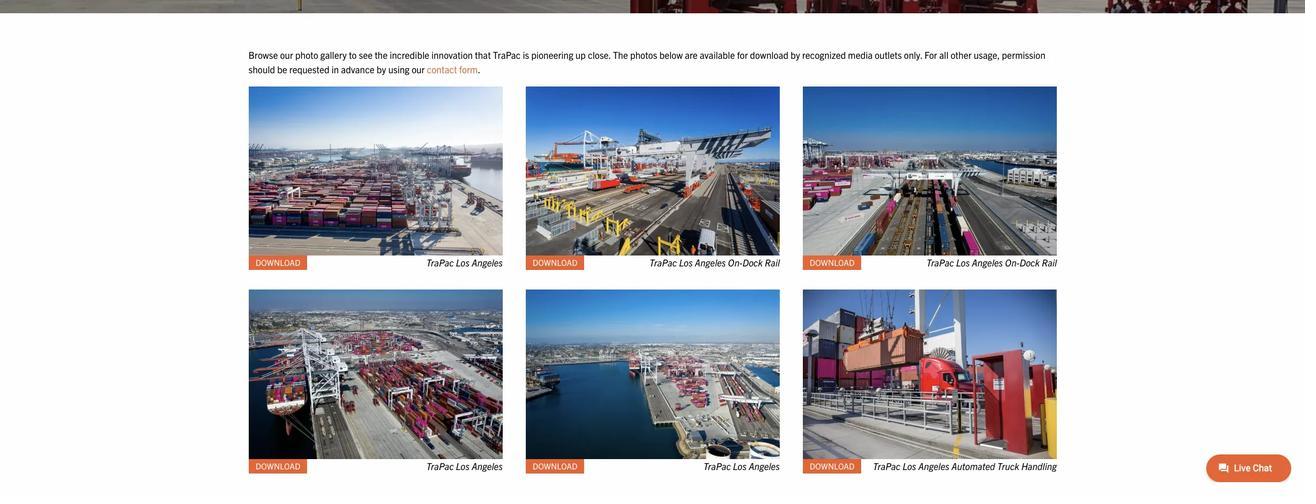 Task type: locate. For each thing, give the bounding box(es) containing it.
1 on- from the left
[[728, 257, 743, 269]]

2 rail from the left
[[1042, 257, 1057, 269]]

on-
[[728, 257, 743, 269], [1006, 257, 1020, 269]]

trapac
[[493, 49, 521, 60], [426, 257, 454, 269], [650, 257, 677, 269], [927, 257, 954, 269], [426, 461, 454, 473], [704, 461, 731, 473], [873, 461, 901, 473]]

1 vertical spatial by
[[377, 64, 386, 75]]

1 horizontal spatial on-
[[1006, 257, 1020, 269]]

using
[[389, 64, 410, 75]]

trapac los angeles image for trapac los angeles on-dock rail
[[249, 87, 503, 256]]

0 horizontal spatial trapac los angeles on-dock rail image
[[526, 87, 780, 256]]

1 horizontal spatial dock
[[1020, 257, 1040, 269]]

1 vertical spatial our
[[412, 64, 425, 75]]

rail for first 'trapac los angeles on-dock rail' image from the left
[[765, 257, 780, 269]]

are
[[685, 49, 698, 60]]

1 trapac los angeles on-dock rail from the left
[[650, 257, 780, 269]]

1 dock from the left
[[743, 257, 763, 269]]

1 trapac los angeles on-dock rail image from the left
[[526, 87, 780, 256]]

trapac los angeles
[[426, 257, 503, 269], [426, 461, 503, 473], [704, 461, 780, 473]]

permission
[[1003, 49, 1046, 60]]

angeles
[[472, 257, 503, 269], [695, 257, 726, 269], [972, 257, 1003, 269], [472, 461, 503, 473], [749, 461, 780, 473], [919, 461, 950, 473]]

los for "trapac los angeles automated truck handling" image at the bottom of the page
[[903, 461, 917, 473]]

1 horizontal spatial trapac los angeles on-dock rail image
[[803, 87, 1057, 256]]

by down the
[[377, 64, 386, 75]]

0 horizontal spatial rail
[[765, 257, 780, 269]]

recognized
[[803, 49, 846, 60]]

be
[[277, 64, 287, 75]]

los for first 'trapac los angeles on-dock rail' image from the left
[[679, 257, 693, 269]]

los for trapac los angeles image related to trapac los angeles
[[456, 461, 470, 473]]

1 horizontal spatial by
[[791, 49, 801, 60]]

close.
[[588, 49, 611, 60]]

outlets
[[875, 49, 902, 60]]

tab panel containing trapac los angeles
[[237, 87, 1069, 494]]

1 horizontal spatial our
[[412, 64, 425, 75]]

2 dock from the left
[[1020, 257, 1040, 269]]

other
[[951, 49, 972, 60]]

download
[[255, 258, 300, 268], [533, 258, 578, 268], [810, 258, 855, 268], [255, 462, 300, 472], [533, 462, 578, 472], [810, 462, 855, 472]]

1 rail from the left
[[765, 257, 780, 269]]

innovation
[[432, 49, 473, 60]]

trapac los angeles image for trapac los angeles
[[249, 290, 503, 460]]

our
[[280, 49, 293, 60], [412, 64, 425, 75]]

tab panel
[[237, 87, 1069, 494]]

download
[[751, 49, 789, 60]]

0 horizontal spatial dock
[[743, 257, 763, 269]]

media
[[849, 49, 873, 60]]

truck
[[998, 461, 1020, 473]]

contact form link
[[427, 64, 478, 75]]

0 horizontal spatial trapac los angeles on-dock rail
[[650, 257, 780, 269]]

is
[[523, 49, 530, 60]]

requested
[[290, 64, 330, 75]]

trapac los angeles image
[[249, 87, 503, 256], [249, 290, 503, 460], [526, 290, 780, 460]]

contact form .
[[427, 64, 481, 75]]

2 on- from the left
[[1006, 257, 1020, 269]]

our down incredible
[[412, 64, 425, 75]]

to
[[349, 49, 357, 60]]

0 horizontal spatial on-
[[728, 257, 743, 269]]

download link
[[249, 256, 307, 270], [526, 256, 584, 270], [803, 256, 862, 270], [249, 460, 307, 474], [526, 460, 584, 474], [803, 460, 862, 474]]

advance
[[341, 64, 375, 75]]

los for 2nd 'trapac los angeles on-dock rail' image
[[957, 257, 970, 269]]

trapac inside browse our photo gallery to see the incredible innovation that trapac is pioneering up close. the photos below are available for download by recognized media outlets only. for all other usage, permission should be requested in advance by using our
[[493, 49, 521, 60]]

trapac los angeles on-dock rail image
[[526, 87, 780, 256], [803, 87, 1057, 256]]

photo
[[295, 49, 318, 60]]

0 vertical spatial by
[[791, 49, 801, 60]]

trapac los angeles automated truck handling image
[[803, 290, 1057, 460]]

our up be at the top of page
[[280, 49, 293, 60]]

dock
[[743, 257, 763, 269], [1020, 257, 1040, 269]]

2 trapac los angeles on-dock rail from the left
[[927, 257, 1057, 269]]

by
[[791, 49, 801, 60], [377, 64, 386, 75]]

all
[[940, 49, 949, 60]]

0 horizontal spatial our
[[280, 49, 293, 60]]

1 horizontal spatial rail
[[1042, 257, 1057, 269]]

trapac los angeles for trapac los angeles on-dock rail
[[426, 257, 503, 269]]

los
[[456, 257, 470, 269], [679, 257, 693, 269], [957, 257, 970, 269], [456, 461, 470, 473], [733, 461, 747, 473], [903, 461, 917, 473]]

main content
[[237, 48, 1069, 497]]

1 horizontal spatial trapac los angeles on-dock rail
[[927, 257, 1057, 269]]

rail for 2nd 'trapac los angeles on-dock rail' image
[[1042, 257, 1057, 269]]

trapac los angeles on-dock rail
[[650, 257, 780, 269], [927, 257, 1057, 269]]

by right download
[[791, 49, 801, 60]]

rail
[[765, 257, 780, 269], [1042, 257, 1057, 269]]



Task type: vqa. For each thing, say whether or not it's contained in the screenshot.
Los Angeles
no



Task type: describe. For each thing, give the bounding box(es) containing it.
that
[[475, 49, 491, 60]]

0 horizontal spatial by
[[377, 64, 386, 75]]

for
[[738, 49, 748, 60]]

gallery
[[321, 49, 347, 60]]

should
[[249, 64, 275, 75]]

0 vertical spatial our
[[280, 49, 293, 60]]

in
[[332, 64, 339, 75]]

the
[[613, 49, 628, 60]]

see
[[359, 49, 373, 60]]

browse
[[249, 49, 278, 60]]

trapac los angeles automated truck handling
[[873, 461, 1057, 473]]

dock for first 'trapac los angeles on-dock rail' image from the left
[[743, 257, 763, 269]]

the
[[375, 49, 388, 60]]

usage,
[[974, 49, 1001, 60]]

trapac los angeles on-dock rail for 2nd 'trapac los angeles on-dock rail' image
[[927, 257, 1057, 269]]

handling
[[1022, 461, 1057, 473]]

photos
[[631, 49, 658, 60]]

pioneering
[[532, 49, 574, 60]]

main content containing browse our photo gallery to see the incredible innovation that trapac is pioneering up close. the photos below are available for download by recognized media outlets only. for all other usage, permission should be requested in advance by using our
[[237, 48, 1069, 497]]

2 trapac los angeles on-dock rail image from the left
[[803, 87, 1057, 256]]

automated
[[952, 461, 996, 473]]

contact
[[427, 64, 457, 75]]

only.
[[905, 49, 923, 60]]

.
[[478, 64, 481, 75]]

los for trapac los angeles image corresponding to trapac los angeles on-dock rail
[[456, 257, 470, 269]]

form
[[459, 64, 478, 75]]

trapac los angeles for trapac los angeles
[[426, 461, 503, 473]]

available
[[700, 49, 735, 60]]

for
[[925, 49, 938, 60]]

on- for first 'trapac los angeles on-dock rail' image from the left
[[728, 257, 743, 269]]

trapac los angeles on-dock rail for first 'trapac los angeles on-dock rail' image from the left
[[650, 257, 780, 269]]

up
[[576, 49, 586, 60]]

below
[[660, 49, 683, 60]]

incredible
[[390, 49, 430, 60]]

dock for 2nd 'trapac los angeles on-dock rail' image
[[1020, 257, 1040, 269]]

on- for 2nd 'trapac los angeles on-dock rail' image
[[1006, 257, 1020, 269]]

browse our photo gallery to see the incredible innovation that trapac is pioneering up close. the photos below are available for download by recognized media outlets only. for all other usage, permission should be requested in advance by using our
[[249, 49, 1046, 75]]



